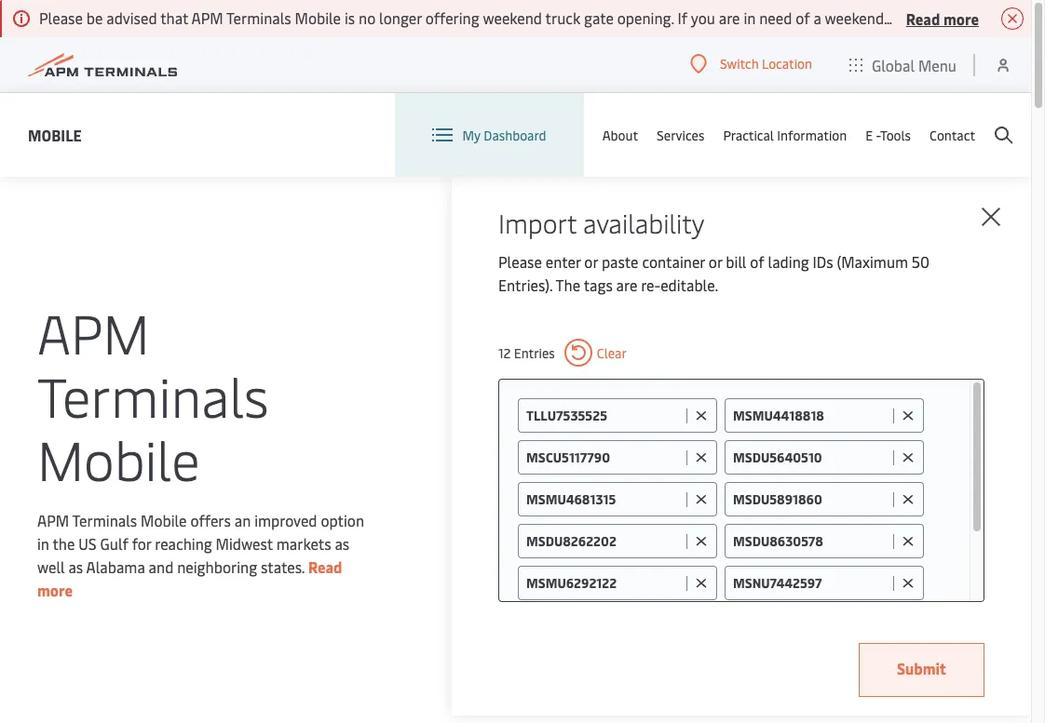 Task type: locate. For each thing, give the bounding box(es) containing it.
1 vertical spatial terminals
[[37, 358, 269, 432]]

a
[[814, 7, 821, 28]]

e -tools
[[866, 126, 911, 144]]

switch location
[[720, 55, 812, 73]]

e
[[866, 126, 873, 144]]

0 horizontal spatial more
[[37, 580, 73, 600]]

more
[[944, 8, 979, 28], [37, 580, 73, 600]]

information
[[777, 126, 847, 144]]

location
[[762, 55, 812, 73]]

please up entries).
[[498, 252, 542, 272]]

1 horizontal spatial read
[[906, 8, 940, 28]]

Entered ID text field
[[733, 407, 889, 425], [733, 449, 889, 467], [733, 491, 889, 509]]

read for read more button
[[906, 8, 940, 28]]

0 horizontal spatial of
[[750, 252, 765, 272]]

Entered ID text field
[[526, 407, 682, 425], [526, 449, 682, 467], [526, 491, 682, 509], [526, 533, 682, 551], [733, 533, 889, 551], [526, 575, 682, 592], [733, 575, 889, 592]]

1 vertical spatial please
[[498, 252, 542, 272]]

availability
[[583, 205, 705, 240]]

mobile inside apm terminals mobile offers an improved option in the us gulf for reaching midwest markets as well as alabama and neighboring states.
[[141, 510, 187, 531]]

weekend left truck
[[483, 7, 542, 28]]

weekend right a in the right top of the page
[[825, 7, 884, 28]]

that
[[160, 7, 188, 28]]

read more for read more link
[[37, 557, 342, 600]]

12 entries
[[498, 344, 555, 362]]

import availability
[[498, 205, 705, 240]]

0 horizontal spatial read more
[[37, 557, 342, 600]]

1 vertical spatial are
[[616, 275, 638, 295]]

1 horizontal spatial as
[[335, 533, 350, 554]]

are right you
[[719, 7, 740, 28]]

offering
[[425, 7, 479, 28]]

please
[[39, 7, 83, 28], [498, 252, 542, 272]]

weekend
[[483, 7, 542, 28], [825, 7, 884, 28]]

0 vertical spatial are
[[719, 7, 740, 28]]

improved
[[254, 510, 317, 531]]

please inside please enter or paste container or bill of lading ids (maximum 50 entries). the tags are re-editable.
[[498, 252, 542, 272]]

0 horizontal spatial read
[[308, 557, 342, 577]]

apm for apm terminals mobile offers an improved option in the us gulf for reaching midwest markets as well as alabama and neighboring states.
[[37, 510, 69, 531]]

please for please be advised that apm terminals mobile is no longer offering weekend truck gate opening. if you are in need of a weekend gate going forward, plea
[[39, 7, 83, 28]]

0 vertical spatial more
[[944, 8, 979, 28]]

read down markets
[[308, 557, 342, 577]]

of
[[796, 7, 810, 28], [750, 252, 765, 272]]

1 horizontal spatial weekend
[[825, 7, 884, 28]]

1 vertical spatial read
[[308, 557, 342, 577]]

opening.
[[617, 7, 674, 28]]

my
[[462, 126, 481, 144]]

2 vertical spatial entered id text field
[[733, 491, 889, 509]]

terminals inside apm terminals mobile offers an improved option in the us gulf for reaching midwest markets as well as alabama and neighboring states.
[[72, 510, 137, 531]]

truck
[[545, 7, 581, 28]]

of left a in the right top of the page
[[796, 7, 810, 28]]

0 vertical spatial entered id text field
[[733, 407, 889, 425]]

about button
[[602, 93, 638, 177]]

1 vertical spatial apm
[[37, 295, 150, 368]]

1 horizontal spatial or
[[709, 252, 722, 272]]

mobile inside apm terminals mobile
[[37, 422, 200, 495]]

please left "be"
[[39, 7, 83, 28]]

is
[[345, 7, 355, 28]]

re-
[[641, 275, 661, 295]]

0 vertical spatial as
[[335, 533, 350, 554]]

1 horizontal spatial more
[[944, 8, 979, 28]]

1 weekend from the left
[[483, 7, 542, 28]]

the
[[556, 275, 580, 295]]

read more down reaching
[[37, 557, 342, 600]]

read more
[[906, 8, 979, 28], [37, 557, 342, 600]]

in left need
[[744, 7, 756, 28]]

0 vertical spatial please
[[39, 7, 83, 28]]

menu
[[918, 54, 957, 75]]

as down option
[[335, 533, 350, 554]]

more for read more button
[[944, 8, 979, 28]]

2 vertical spatial apm
[[37, 510, 69, 531]]

read for read more link
[[308, 557, 342, 577]]

read
[[906, 8, 940, 28], [308, 557, 342, 577]]

tools
[[880, 126, 911, 144]]

apm
[[191, 7, 223, 28], [37, 295, 150, 368], [37, 510, 69, 531]]

in
[[744, 7, 756, 28], [37, 533, 49, 554]]

1 vertical spatial entered id text field
[[733, 449, 889, 467]]

1 horizontal spatial read more
[[906, 8, 979, 28]]

more left close alert image
[[944, 8, 979, 28]]

0 horizontal spatial gate
[[584, 7, 614, 28]]

offers
[[190, 510, 231, 531]]

clear button
[[564, 339, 627, 367]]

and
[[149, 557, 174, 577]]

or up tags
[[584, 252, 598, 272]]

gulf
[[100, 533, 128, 554]]

read more button
[[906, 7, 979, 30]]

0 horizontal spatial as
[[68, 557, 83, 577]]

1 vertical spatial of
[[750, 252, 765, 272]]

in left the
[[37, 533, 49, 554]]

1 horizontal spatial gate
[[888, 7, 917, 28]]

0 horizontal spatial are
[[616, 275, 638, 295]]

1 horizontal spatial please
[[498, 252, 542, 272]]

read more link
[[37, 557, 342, 600]]

1 vertical spatial read more
[[37, 557, 342, 600]]

read up global menu
[[906, 8, 940, 28]]

entries
[[514, 344, 555, 362]]

for
[[132, 533, 151, 554]]

0 vertical spatial of
[[796, 7, 810, 28]]

as
[[335, 533, 350, 554], [68, 557, 83, 577]]

0 horizontal spatial or
[[584, 252, 598, 272]]

about
[[602, 126, 638, 144]]

read inside button
[[906, 8, 940, 28]]

more inside button
[[944, 8, 979, 28]]

1 gate from the left
[[584, 7, 614, 28]]

us
[[79, 533, 97, 554]]

0 horizontal spatial weekend
[[483, 7, 542, 28]]

more down well
[[37, 580, 73, 600]]

3 entered id text field from the top
[[733, 491, 889, 509]]

are inside please enter or paste container or bill of lading ids (maximum 50 entries). the tags are re-editable.
[[616, 275, 638, 295]]

1 vertical spatial more
[[37, 580, 73, 600]]

mobile
[[295, 7, 341, 28], [28, 124, 82, 145], [37, 422, 200, 495], [141, 510, 187, 531]]

apm inside apm terminals mobile offers an improved option in the us gulf for reaching midwest markets as well as alabama and neighboring states.
[[37, 510, 69, 531]]

gate right truck
[[584, 7, 614, 28]]

0 vertical spatial read more
[[906, 8, 979, 28]]

0 horizontal spatial in
[[37, 533, 49, 554]]

if
[[678, 7, 688, 28]]

lading
[[768, 252, 809, 272]]

gate
[[584, 7, 614, 28], [888, 7, 917, 28]]

of right bill
[[750, 252, 765, 272]]

-
[[876, 126, 880, 144]]

longer
[[379, 7, 422, 28]]

1 vertical spatial as
[[68, 557, 83, 577]]

are
[[719, 7, 740, 28], [616, 275, 638, 295]]

apm inside apm terminals mobile
[[37, 295, 150, 368]]

bill
[[726, 252, 747, 272]]

0 vertical spatial apm
[[191, 7, 223, 28]]

2 or from the left
[[709, 252, 722, 272]]

are left re-
[[616, 275, 638, 295]]

0 horizontal spatial please
[[39, 7, 83, 28]]

global menu
[[872, 54, 957, 75]]

you
[[691, 7, 715, 28]]

(maximum
[[837, 252, 908, 272]]

1 or from the left
[[584, 252, 598, 272]]

terminals
[[226, 7, 291, 28], [37, 358, 269, 432], [72, 510, 137, 531]]

services
[[657, 126, 705, 144]]

gate left going
[[888, 7, 917, 28]]

forward,
[[962, 7, 1018, 28]]

1 horizontal spatial of
[[796, 7, 810, 28]]

or left bill
[[709, 252, 722, 272]]

or
[[584, 252, 598, 272], [709, 252, 722, 272]]

0 vertical spatial in
[[744, 7, 756, 28]]

0 vertical spatial read
[[906, 8, 940, 28]]

2 vertical spatial terminals
[[72, 510, 137, 531]]

as right well
[[68, 557, 83, 577]]

read more up menu
[[906, 8, 979, 28]]

1 vertical spatial in
[[37, 533, 49, 554]]



Task type: vqa. For each thing, say whether or not it's contained in the screenshot.
Switch Location Button
yes



Task type: describe. For each thing, give the bounding box(es) containing it.
terminals for apm terminals mobile
[[37, 358, 269, 432]]

the
[[53, 533, 75, 554]]

entries).
[[498, 275, 553, 295]]

tags
[[584, 275, 613, 295]]

of inside please enter or paste container or bill of lading ids (maximum 50 entries). the tags are re-editable.
[[750, 252, 765, 272]]

import
[[498, 205, 577, 240]]

switch
[[720, 55, 759, 73]]

alabama
[[86, 557, 145, 577]]

an
[[235, 510, 251, 531]]

dashboard
[[484, 126, 546, 144]]

states.
[[261, 557, 305, 577]]

services button
[[657, 93, 705, 177]]

submit
[[897, 659, 946, 679]]

need
[[759, 7, 792, 28]]

container
[[642, 252, 705, 272]]

switch location button
[[690, 54, 812, 74]]

ids
[[813, 252, 833, 272]]

terminals for apm terminals mobile offers an improved option in the us gulf for reaching midwest markets as well as alabama and neighboring states.
[[72, 510, 137, 531]]

clear
[[597, 344, 627, 362]]

midwest
[[216, 533, 273, 554]]

close alert image
[[1001, 7, 1024, 30]]

neighboring
[[177, 557, 257, 577]]

50
[[912, 252, 930, 272]]

mobile link
[[28, 123, 82, 147]]

my dashboard button
[[433, 93, 546, 177]]

2 gate from the left
[[888, 7, 917, 28]]

1 horizontal spatial in
[[744, 7, 756, 28]]

apm terminals mobile offers an improved option in the us gulf for reaching midwest markets as well as alabama and neighboring states.
[[37, 510, 364, 577]]

2 weekend from the left
[[825, 7, 884, 28]]

contact button
[[930, 93, 975, 177]]

read more for read more button
[[906, 8, 979, 28]]

apm terminals mobile
[[37, 295, 269, 495]]

my dashboard
[[462, 126, 546, 144]]

1 entered id text field from the top
[[733, 407, 889, 425]]

editable.
[[661, 275, 718, 295]]

be
[[86, 7, 103, 28]]

more for read more link
[[37, 580, 73, 600]]

e -tools button
[[866, 93, 911, 177]]

global menu button
[[831, 37, 975, 93]]

apm for apm terminals mobile
[[37, 295, 150, 368]]

markets
[[276, 533, 331, 554]]

global
[[872, 54, 915, 75]]

practical information button
[[723, 93, 847, 177]]

please enter or paste container or bill of lading ids (maximum 50 entries). the tags are re-editable.
[[498, 252, 930, 295]]

no
[[359, 7, 376, 28]]

submit button
[[859, 644, 985, 698]]

paste
[[602, 252, 639, 272]]

0 vertical spatial terminals
[[226, 7, 291, 28]]

practical
[[723, 126, 774, 144]]

contact
[[930, 126, 975, 144]]

plea
[[1021, 7, 1045, 28]]

please be advised that apm terminals mobile is no longer offering weekend truck gate opening. if you are in need of a weekend gate going forward, plea
[[39, 7, 1045, 28]]

going
[[921, 7, 958, 28]]

12
[[498, 344, 511, 362]]

enter
[[546, 252, 581, 272]]

practical information
[[723, 126, 847, 144]]

please for please enter or paste container or bill of lading ids (maximum 50 entries). the tags are re-editable.
[[498, 252, 542, 272]]

in inside apm terminals mobile offers an improved option in the us gulf for reaching midwest markets as well as alabama and neighboring states.
[[37, 533, 49, 554]]

1 horizontal spatial are
[[719, 7, 740, 28]]

advised
[[106, 7, 157, 28]]

2 entered id text field from the top
[[733, 449, 889, 467]]

well
[[37, 557, 65, 577]]

reaching
[[155, 533, 212, 554]]

option
[[321, 510, 364, 531]]



